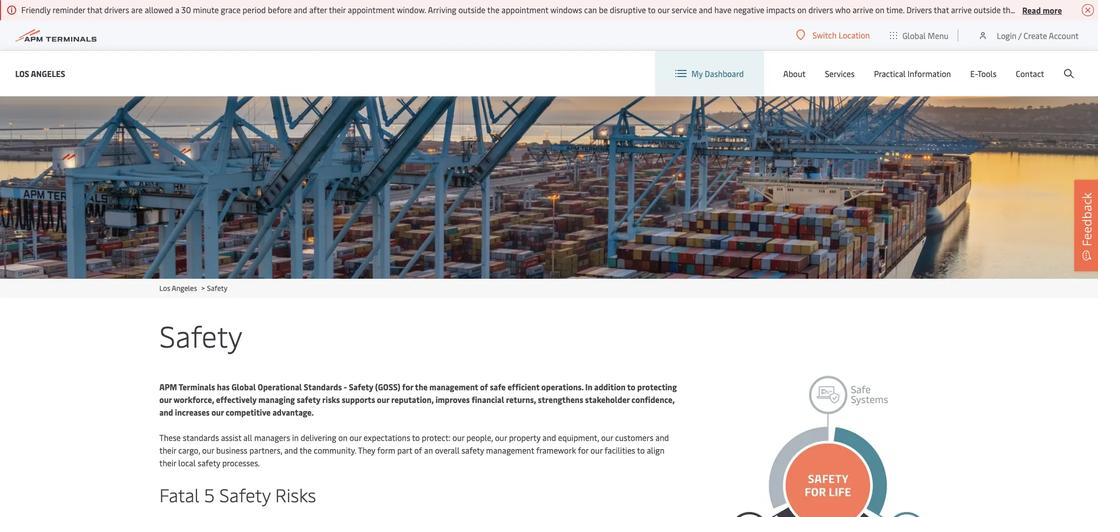 Task type: locate. For each thing, give the bounding box(es) containing it.
management down property
[[486, 445, 534, 456]]

1 horizontal spatial management
[[486, 445, 534, 456]]

1 horizontal spatial arrive
[[951, 4, 972, 15]]

the inside these standards assist all managers in delivering on our expectations to protect: our people, our property and equipment, our customers and their cargo, our business partners, and the community. they form part of an overall safety management framework for our facilities to align their local safety processes.
[[300, 445, 312, 456]]

1 vertical spatial the
[[415, 382, 428, 393]]

0 horizontal spatial management
[[430, 382, 478, 393]]

that
[[87, 4, 102, 15], [934, 4, 949, 15]]

2 vertical spatial safety
[[198, 458, 220, 469]]

global left menu
[[903, 30, 926, 41]]

1 horizontal spatial los
[[159, 284, 170, 293]]

0 horizontal spatial los
[[15, 68, 29, 79]]

expectations
[[364, 432, 410, 444]]

effectively
[[216, 394, 257, 406]]

their
[[329, 4, 346, 15], [1003, 4, 1020, 15], [159, 445, 176, 456], [159, 458, 176, 469]]

drivers left who
[[809, 4, 834, 15]]

increases
[[175, 407, 210, 418]]

apm terminals has global operational standards - safety (goss) for the management of safe efficient operations. in addition to protecting our workforce, effectively managing safety risks supports our reputation, improves financial returns, strengthens stakeholder confidence, and increases our competitive advantage.
[[159, 382, 677, 418]]

0 horizontal spatial arrive
[[853, 4, 874, 15]]

0 horizontal spatial los angeles link
[[15, 67, 65, 80]]

negative
[[734, 4, 765, 15]]

their left read
[[1003, 4, 1020, 15]]

reputation,
[[391, 394, 434, 406]]

account
[[1049, 30, 1079, 41]]

angeles
[[31, 68, 65, 79], [172, 284, 197, 293]]

our up the "overall"
[[453, 432, 465, 444]]

2 horizontal spatial the
[[487, 4, 500, 15]]

safety inside apm terminals has global operational standards - safety (goss) for the management of safe efficient operations. in addition to protecting our workforce, effectively managing safety risks supports our reputation, improves financial returns, strengthens stakeholder confidence, and increases our competitive advantage.
[[297, 394, 321, 406]]

los for los angeles
[[15, 68, 29, 79]]

my dashboard button
[[676, 51, 744, 96]]

switch location button
[[797, 29, 870, 41]]

my dashboard
[[692, 68, 744, 79]]

read more
[[1023, 4, 1062, 15]]

arrive right "drivers"
[[951, 4, 972, 15]]

align
[[647, 445, 665, 456]]

1 vertical spatial management
[[486, 445, 534, 456]]

1 horizontal spatial angeles
[[172, 284, 197, 293]]

form
[[377, 445, 395, 456]]

safety inside apm terminals has global operational standards - safety (goss) for the management of safe efficient operations. in addition to protecting our workforce, effectively managing safety risks supports our reputation, improves financial returns, strengthens stakeholder confidence, and increases our competitive advantage.
[[349, 382, 373, 393]]

all
[[243, 432, 252, 444]]

1 vertical spatial for
[[578, 445, 589, 456]]

services
[[825, 68, 855, 79]]

dashboard
[[705, 68, 744, 79]]

outside up login
[[974, 4, 1001, 15]]

1 vertical spatial of
[[414, 445, 422, 456]]

to up part
[[412, 432, 420, 444]]

management up improves
[[430, 382, 478, 393]]

0 horizontal spatial safety
[[198, 458, 220, 469]]

impacts
[[767, 4, 796, 15]]

5
[[204, 483, 215, 508]]

grace
[[221, 4, 241, 15]]

and down the apm
[[159, 407, 173, 418]]

global
[[903, 30, 926, 41], [232, 382, 256, 393]]

on
[[798, 4, 807, 15], [876, 4, 885, 15], [338, 432, 348, 444]]

community.
[[314, 445, 356, 456]]

cargo,
[[178, 445, 200, 456]]

0 horizontal spatial global
[[232, 382, 256, 393]]

on right impacts
[[798, 4, 807, 15]]

global inside apm terminals has global operational standards - safety (goss) for the management of safe efficient operations. in addition to protecting our workforce, effectively managing safety risks supports our reputation, improves financial returns, strengthens stakeholder confidence, and increases our competitive advantage.
[[232, 382, 256, 393]]

1 that from the left
[[87, 4, 102, 15]]

standards
[[183, 432, 219, 444]]

that right "drivers"
[[934, 4, 949, 15]]

to inside apm terminals has global operational standards - safety (goss) for the management of safe efficient operations. in addition to protecting our workforce, effectively managing safety risks supports our reputation, improves financial returns, strengthens stakeholder confidence, and increases our competitive advantage.
[[627, 382, 636, 393]]

people,
[[467, 432, 493, 444]]

2 vertical spatial the
[[300, 445, 312, 456]]

to right the addition
[[627, 382, 636, 393]]

drivers
[[907, 4, 932, 15]]

e-tools button
[[971, 51, 997, 96]]

be
[[599, 4, 608, 15]]

of up financial
[[480, 382, 488, 393]]

1 horizontal spatial safety
[[297, 394, 321, 406]]

30
[[181, 4, 191, 15]]

0 vertical spatial safety
[[297, 394, 321, 406]]

tools
[[978, 68, 997, 79]]

of inside apm terminals has global operational standards - safety (goss) for the management of safe efficient operations. in addition to protecting our workforce, effectively managing safety risks supports our reputation, improves financial returns, strengthens stakeholder confidence, and increases our competitive advantage.
[[480, 382, 488, 393]]

0 horizontal spatial for
[[402, 382, 413, 393]]

1 horizontal spatial appointment
[[502, 4, 549, 15]]

0 horizontal spatial of
[[414, 445, 422, 456]]

0 horizontal spatial outside
[[459, 4, 486, 15]]

for up reputation,
[[402, 382, 413, 393]]

outside
[[459, 4, 486, 15], [974, 4, 1001, 15]]

information
[[908, 68, 951, 79]]

of inside these standards assist all managers in delivering on our expectations to protect: our people, our property and equipment, our customers and their cargo, our business partners, and the community. they form part of an overall safety management framework for our facilities to align their local safety processes.
[[414, 445, 422, 456]]

our down the apm
[[159, 394, 172, 406]]

arrive
[[853, 4, 874, 15], [951, 4, 972, 15]]

1 horizontal spatial outside
[[974, 4, 1001, 15]]

allowed
[[145, 4, 173, 15]]

3 appointment from the left
[[1022, 4, 1069, 15]]

los
[[15, 68, 29, 79], [159, 284, 170, 293]]

arrive right who
[[853, 4, 874, 15]]

feedback button
[[1075, 180, 1098, 272]]

delivering
[[301, 432, 336, 444]]

on up community.
[[338, 432, 348, 444]]

0 horizontal spatial that
[[87, 4, 102, 15]]

0 vertical spatial angeles
[[31, 68, 65, 79]]

1 horizontal spatial that
[[934, 4, 949, 15]]

our down (goss) at the left of page
[[377, 394, 390, 406]]

appointment up login / create account
[[1022, 4, 1069, 15]]

practical information button
[[874, 51, 951, 96]]

services button
[[825, 51, 855, 96]]

0 vertical spatial global
[[903, 30, 926, 41]]

returns,
[[506, 394, 536, 406]]

login
[[997, 30, 1017, 41]]

2 arrive from the left
[[951, 4, 972, 15]]

the inside apm terminals has global operational standards - safety (goss) for the management of safe efficient operations. in addition to protecting our workforce, effectively managing safety risks supports our reputation, improves financial returns, strengthens stakeholder confidence, and increases our competitive advantage.
[[415, 382, 428, 393]]

for down equipment,
[[578, 445, 589, 456]]

safety down people,
[[462, 445, 484, 456]]

>
[[201, 284, 205, 293]]

more
[[1043, 4, 1062, 15]]

(goss)
[[375, 382, 400, 393]]

who
[[835, 4, 851, 15]]

0 vertical spatial of
[[480, 382, 488, 393]]

global up effectively at the bottom left of page
[[232, 382, 256, 393]]

0 vertical spatial los angeles link
[[15, 67, 65, 80]]

2 appointment from the left
[[502, 4, 549, 15]]

0 horizontal spatial drivers
[[104, 4, 129, 15]]

1 horizontal spatial the
[[415, 382, 428, 393]]

safety up 'supports'
[[349, 382, 373, 393]]

supports
[[342, 394, 375, 406]]

1 vertical spatial los
[[159, 284, 170, 293]]

1 horizontal spatial global
[[903, 30, 926, 41]]

global menu button
[[880, 20, 959, 51]]

practical
[[874, 68, 906, 79]]

2 horizontal spatial safety
[[462, 445, 484, 456]]

can
[[584, 4, 597, 15]]

0 vertical spatial for
[[402, 382, 413, 393]]

read
[[1023, 4, 1041, 15]]

0 horizontal spatial on
[[338, 432, 348, 444]]

for inside apm terminals has global operational standards - safety (goss) for the management of safe efficient operations. in addition to protecting our workforce, effectively managing safety risks supports our reputation, improves financial returns, strengthens stakeholder confidence, and increases our competitive advantage.
[[402, 382, 413, 393]]

0 horizontal spatial angeles
[[31, 68, 65, 79]]

for
[[402, 382, 413, 393], [578, 445, 589, 456]]

contact
[[1016, 68, 1045, 79]]

our right people,
[[495, 432, 507, 444]]

1 outside from the left
[[459, 4, 486, 15]]

risks
[[275, 483, 316, 508]]

and inside apm terminals has global operational standards - safety (goss) for the management of safe efficient operations. in addition to protecting our workforce, effectively managing safety risks supports our reputation, improves financial returns, strengthens stakeholder confidence, and increases our competitive advantage.
[[159, 407, 173, 418]]

our down standards
[[202, 445, 214, 456]]

reminder
[[53, 4, 85, 15]]

1 horizontal spatial for
[[578, 445, 589, 456]]

that right reminder
[[87, 4, 102, 15]]

safety down "processes."
[[219, 483, 271, 508]]

my
[[692, 68, 703, 79]]

angeles for los angeles
[[31, 68, 65, 79]]

on left time.
[[876, 4, 885, 15]]

0 horizontal spatial the
[[300, 445, 312, 456]]

0 vertical spatial los
[[15, 68, 29, 79]]

1 horizontal spatial on
[[798, 4, 807, 15]]

drivers left the "are" on the left top
[[104, 4, 129, 15]]

1 horizontal spatial drivers
[[809, 4, 834, 15]]

safety down standards
[[297, 394, 321, 406]]

appointment
[[348, 4, 395, 15], [502, 4, 549, 15], [1022, 4, 1069, 15]]

in
[[586, 382, 593, 393]]

2 that from the left
[[934, 4, 949, 15]]

have
[[715, 4, 732, 15]]

2 horizontal spatial appointment
[[1022, 4, 1069, 15]]

safe
[[490, 382, 506, 393]]

safety right local
[[198, 458, 220, 469]]

protecting
[[637, 382, 677, 393]]

/
[[1019, 30, 1022, 41]]

1 vertical spatial global
[[232, 382, 256, 393]]

of left an
[[414, 445, 422, 456]]

safety
[[297, 394, 321, 406], [462, 445, 484, 456], [198, 458, 220, 469]]

0 vertical spatial management
[[430, 382, 478, 393]]

create
[[1024, 30, 1047, 41]]

time.
[[887, 4, 905, 15]]

1 horizontal spatial los angeles link
[[159, 284, 197, 293]]

0 vertical spatial the
[[487, 4, 500, 15]]

appointment left window.
[[348, 4, 395, 15]]

feedback
[[1079, 193, 1095, 247]]

appointment left windows
[[502, 4, 549, 15]]

managers
[[254, 432, 290, 444]]

1 horizontal spatial of
[[480, 382, 488, 393]]

outside right arriving
[[459, 4, 486, 15]]

1 arrive from the left
[[853, 4, 874, 15]]

0 horizontal spatial appointment
[[348, 4, 395, 15]]

1 vertical spatial angeles
[[172, 284, 197, 293]]

and left have
[[699, 4, 713, 15]]



Task type: describe. For each thing, give the bounding box(es) containing it.
global inside button
[[903, 30, 926, 41]]

-
[[344, 382, 347, 393]]

framework
[[536, 445, 576, 456]]

and up framework
[[543, 432, 556, 444]]

close alert image
[[1082, 4, 1094, 16]]

login / create account link
[[978, 20, 1079, 50]]

operational
[[258, 382, 302, 393]]

in
[[292, 432, 299, 444]]

financial
[[472, 394, 504, 406]]

friendly
[[21, 4, 51, 15]]

disruptive
[[610, 4, 646, 15]]

about
[[784, 68, 806, 79]]

management inside these standards assist all managers in delivering on our expectations to protect: our people, our property and equipment, our customers and their cargo, our business partners, and the community. they form part of an overall safety management framework for our facilities to align their local safety processes.
[[486, 445, 534, 456]]

1 vertical spatial safety
[[462, 445, 484, 456]]

windows
[[551, 4, 582, 15]]

los for los angeles > safety
[[159, 284, 170, 293]]

service
[[672, 4, 697, 15]]

read more button
[[1023, 4, 1062, 16]]

these standards assist all managers in delivering on our expectations to protect: our people, our property and equipment, our customers and their cargo, our business partners, and the community. they form part of an overall safety management framework for our facilities to align their local safety processes.
[[159, 432, 669, 469]]

1 vertical spatial los angeles link
[[159, 284, 197, 293]]

risks
[[322, 394, 340, 406]]

about button
[[784, 51, 806, 96]]

stakeholder
[[585, 394, 630, 406]]

fatal
[[159, 483, 200, 508]]

friendly reminder that drivers are allowed a 30 minute grace period before and after their appointment window. arriving outside the appointment windows can be disruptive to our service and have negative impacts on drivers who arrive on time. drivers that arrive outside their appointment window
[[21, 4, 1098, 15]]

2 outside from the left
[[974, 4, 1001, 15]]

and left after
[[294, 4, 307, 15]]

window
[[1071, 4, 1098, 15]]

these
[[159, 432, 181, 444]]

and down in
[[284, 445, 298, 456]]

to down customers
[[637, 445, 645, 456]]

before
[[268, 4, 292, 15]]

los angeles
[[15, 68, 65, 79]]

an
[[424, 445, 433, 456]]

our down effectively at the bottom left of page
[[212, 407, 224, 418]]

contact button
[[1016, 51, 1045, 96]]

competitive
[[226, 407, 271, 418]]

improves
[[436, 394, 470, 406]]

equipment,
[[558, 432, 599, 444]]

terminals
[[179, 382, 215, 393]]

on inside these standards assist all managers in delivering on our expectations to protect: our people, our property and equipment, our customers and their cargo, our business partners, and the community. they form part of an overall safety management framework for our facilities to align their local safety processes.
[[338, 432, 348, 444]]

confidence,
[[632, 394, 675, 406]]

arriving
[[428, 4, 457, 15]]

2 drivers from the left
[[809, 4, 834, 15]]

strengthens
[[538, 394, 583, 406]]

switch
[[813, 29, 837, 41]]

safety down >
[[159, 316, 242, 356]]

overall
[[435, 445, 460, 456]]

has
[[217, 382, 230, 393]]

are
[[131, 4, 143, 15]]

e-
[[971, 68, 978, 79]]

property
[[509, 432, 541, 444]]

protect:
[[422, 432, 451, 444]]

login / create account
[[997, 30, 1079, 41]]

1 drivers from the left
[[104, 4, 129, 15]]

management inside apm terminals has global operational standards - safety (goss) for the management of safe efficient operations. in addition to protecting our workforce, effectively managing safety risks supports our reputation, improves financial returns, strengthens stakeholder confidence, and increases our competitive advantage.
[[430, 382, 478, 393]]

managing
[[258, 394, 295, 406]]

to right the disruptive
[[648, 4, 656, 15]]

switch location
[[813, 29, 870, 41]]

addition
[[594, 382, 626, 393]]

menu
[[928, 30, 949, 41]]

business
[[216, 445, 248, 456]]

1 appointment from the left
[[348, 4, 395, 15]]

apm
[[159, 382, 177, 393]]

after
[[309, 4, 327, 15]]

our down equipment,
[[591, 445, 603, 456]]

location
[[839, 29, 870, 41]]

los angeles > safety
[[159, 284, 228, 293]]

practical information
[[874, 68, 951, 79]]

la-online services image
[[0, 96, 1098, 279]]

a
[[175, 4, 179, 15]]

facilities
[[605, 445, 635, 456]]

our up they
[[350, 432, 362, 444]]

e-tools
[[971, 68, 997, 79]]

they
[[358, 445, 375, 456]]

for inside these standards assist all managers in delivering on our expectations to protect: our people, our property and equipment, our customers and their cargo, our business partners, and the community. they form part of an overall safety management framework for our facilities to align their local safety processes.
[[578, 445, 589, 456]]

global menu
[[903, 30, 949, 41]]

advantage.
[[273, 407, 314, 418]]

window.
[[397, 4, 426, 15]]

safety right >
[[207, 284, 228, 293]]

period
[[243, 4, 266, 15]]

angeles for los angeles > safety
[[172, 284, 197, 293]]

2 horizontal spatial on
[[876, 4, 885, 15]]

our up facilities
[[601, 432, 613, 444]]

our left service
[[658, 4, 670, 15]]

apm terminals approach to safety image
[[728, 374, 939, 518]]

efficient
[[508, 382, 540, 393]]

fatal 5 safety risks
[[159, 483, 316, 508]]

their left local
[[159, 458, 176, 469]]

operations.
[[542, 382, 584, 393]]

local
[[178, 458, 196, 469]]

part
[[397, 445, 413, 456]]

customers
[[615, 432, 654, 444]]

their right after
[[329, 4, 346, 15]]

and up align
[[656, 432, 669, 444]]

workforce,
[[174, 394, 214, 406]]

their down these
[[159, 445, 176, 456]]



Task type: vqa. For each thing, say whether or not it's contained in the screenshot.
FOR
yes



